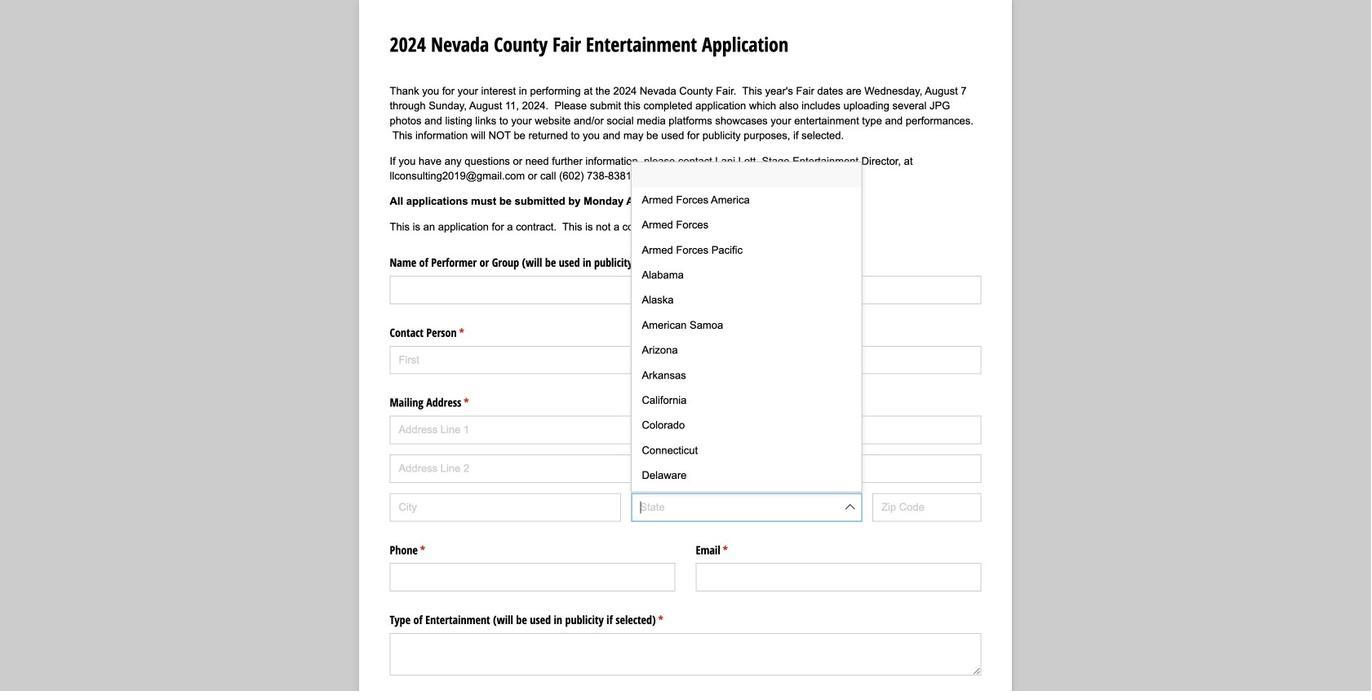 Task type: describe. For each thing, give the bounding box(es) containing it.
State text field
[[631, 493, 863, 522]]

City text field
[[390, 493, 621, 522]]

Last text field
[[691, 346, 982, 375]]

Address Line 1 text field
[[390, 416, 982, 445]]

1 option from the top
[[632, 162, 862, 188]]



Task type: locate. For each thing, give the bounding box(es) containing it.
0 vertical spatial option
[[632, 162, 862, 188]]

list box
[[632, 162, 862, 692]]

Address Line 2 text field
[[390, 455, 982, 483]]

2 option from the top
[[632, 488, 862, 513]]

option
[[632, 162, 862, 188], [632, 488, 862, 513]]

First text field
[[390, 346, 681, 375]]

None text field
[[390, 276, 982, 304], [390, 564, 676, 592], [696, 564, 982, 592], [390, 276, 982, 304], [390, 564, 676, 592], [696, 564, 982, 592]]

Zip Code text field
[[873, 493, 982, 522]]

None text field
[[390, 634, 982, 676]]

1 vertical spatial option
[[632, 488, 862, 513]]



